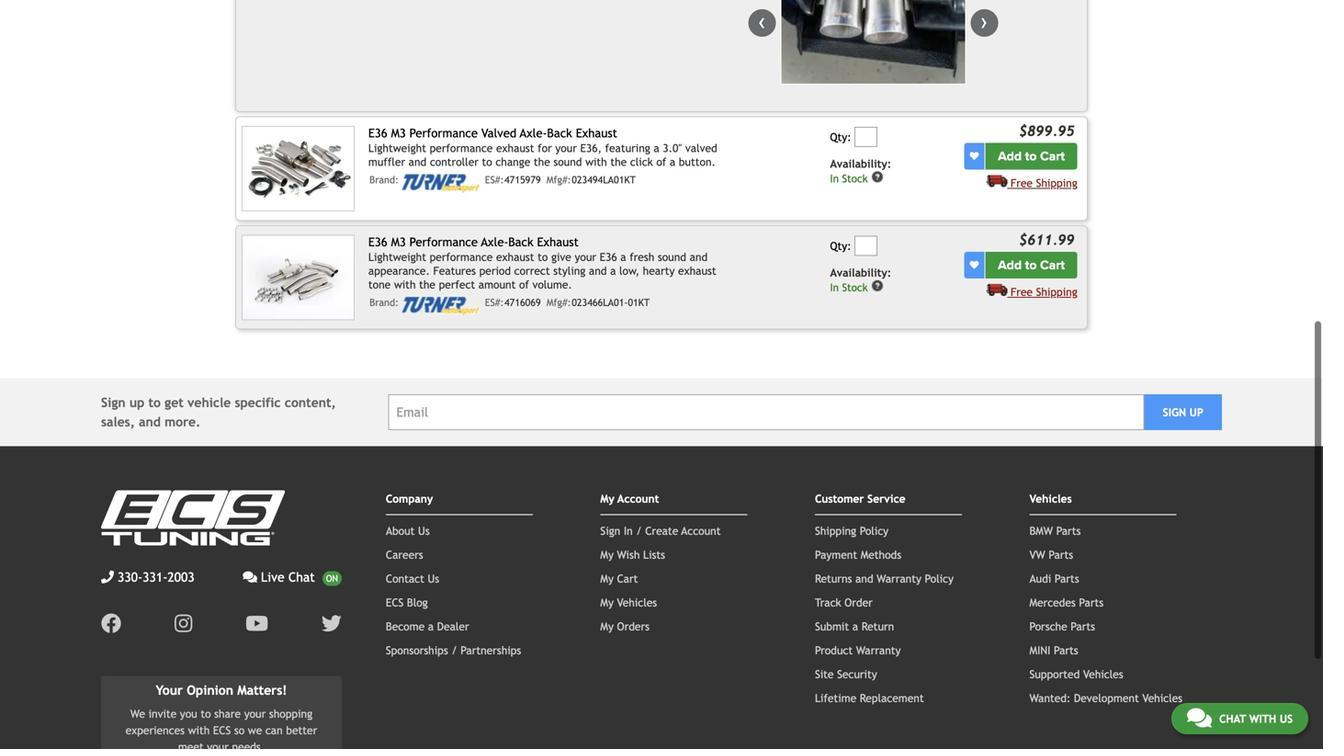Task type: locate. For each thing, give the bounding box(es) containing it.
2 free from the top
[[1011, 285, 1033, 298]]

chat with us link
[[1172, 703, 1309, 734]]

Email email field
[[388, 394, 1145, 430]]

bmw parts
[[1030, 524, 1081, 537]]

1 vertical spatial of
[[519, 278, 529, 291]]

my orders link
[[601, 620, 650, 633]]

youtube logo image
[[246, 614, 268, 634]]

0 vertical spatial /
[[636, 524, 642, 537]]

brand: down muffler
[[370, 174, 399, 186]]

availability: up question sign image
[[830, 266, 892, 279]]

0 vertical spatial availability:
[[830, 157, 892, 170]]

1 horizontal spatial of
[[657, 155, 667, 168]]

0 vertical spatial lightweight
[[368, 141, 426, 154]]

m3 inside e36 m3 performance valved axle-back exhaust lightweight performance exhaust for your e36, featuring a 3.0" valved muffler and controller to change the sound with the click of a button.
[[391, 126, 406, 140]]

site
[[815, 668, 834, 681]]

add for $899.95
[[998, 149, 1022, 164]]

1 mfg#: from the top
[[547, 174, 571, 186]]

up inside the sign up to get vehicle specific content, sales, and more.
[[129, 395, 145, 410]]

1 free shipping image from the top
[[986, 174, 1008, 187]]

contact us
[[386, 572, 439, 585]]

m3 up appearance.
[[391, 235, 406, 249]]

4 my from the top
[[601, 596, 614, 609]]

e36 left fresh
[[600, 250, 617, 263]]

0 vertical spatial add to cart button
[[986, 143, 1078, 170]]

2 free shipping from the top
[[1011, 285, 1078, 298]]

330-331-2003 link
[[101, 568, 195, 587]]

question sign image
[[871, 171, 884, 183]]

and right styling at left
[[589, 264, 607, 277]]

mini parts link
[[1030, 644, 1079, 657]]

1 horizontal spatial up
[[1190, 406, 1204, 419]]

we
[[130, 707, 145, 720]]

e36 inside e36 m3 performance valved axle-back exhaust lightweight performance exhaust for your e36, featuring a 3.0" valved muffler and controller to change the sound with the click of a button.
[[368, 126, 388, 140]]

2 add to cart from the top
[[998, 257, 1065, 273]]

0 vertical spatial stock
[[842, 172, 868, 185]]

parts up porsche parts link
[[1079, 596, 1104, 609]]

payment methods
[[815, 548, 902, 561]]

parts up mercedes parts
[[1055, 572, 1080, 585]]

1 vertical spatial availability:
[[830, 266, 892, 279]]

1 vertical spatial in
[[830, 281, 839, 294]]

0 vertical spatial back
[[547, 126, 572, 140]]

1 stock from the top
[[842, 172, 868, 185]]

e36 m3 performance valved axle-back exhaust link
[[368, 126, 618, 140]]

1 brand: from the top
[[370, 174, 399, 186]]

0 vertical spatial add
[[998, 149, 1022, 164]]

performance inside e36 m3 performance axle-back exhaust lightweight performance exhaust to give your e36 a fresh sound and appearance. features period correct styling and a low, hearty exhaust tone with the perfect amount of volume.
[[410, 235, 478, 249]]

my for my wish lists
[[601, 548, 614, 561]]

2 mfg#: from the top
[[547, 297, 571, 308]]

1 vertical spatial add to cart button
[[986, 252, 1078, 279]]

0 vertical spatial turner motorsport - corporate logo image
[[402, 174, 479, 192]]

site security
[[815, 668, 877, 681]]

controller
[[430, 155, 479, 168]]

0 vertical spatial warranty
[[877, 572, 922, 585]]

brand: for $611.99
[[370, 297, 399, 308]]

account up sign in / create account at the bottom of page
[[618, 492, 659, 505]]

add to cart
[[998, 149, 1065, 164], [998, 257, 1065, 273]]

us right comments image
[[1280, 712, 1293, 725]]

add to cart down $899.95 in the right of the page
[[998, 149, 1065, 164]]

a left the dealer
[[428, 620, 434, 633]]

turner motorsport - corporate logo image down perfect
[[402, 297, 479, 315]]

2 performance from the top
[[430, 250, 493, 263]]

1 vertical spatial free
[[1011, 285, 1033, 298]]

in left question sign icon
[[830, 172, 839, 185]]

chat right comments image
[[1220, 712, 1246, 725]]

0 vertical spatial free
[[1011, 177, 1033, 189]]

mfg#: for $611.99
[[547, 297, 571, 308]]

supported vehicles
[[1030, 668, 1124, 681]]

to inside the sign up to get vehicle specific content, sales, and more.
[[148, 395, 161, 410]]

of inside e36 m3 performance valved axle-back exhaust lightweight performance exhaust for your e36, featuring a 3.0" valved muffler and controller to change the sound with the click of a button.
[[657, 155, 667, 168]]

my for my orders
[[601, 620, 614, 633]]

1 my from the top
[[601, 492, 615, 505]]

0 vertical spatial axle-
[[520, 126, 547, 140]]

es#: for $899.95
[[485, 174, 504, 186]]

parts down mercedes parts link
[[1071, 620, 1095, 633]]

lifetime replacement
[[815, 692, 924, 705]]

us for about us
[[418, 524, 430, 537]]

mfg#:
[[547, 174, 571, 186], [547, 297, 571, 308]]

1 vertical spatial performance
[[410, 235, 478, 249]]

1 vertical spatial free shipping image
[[986, 283, 1008, 296]]

e36 m3 performance valved axle-back exhaust lightweight performance exhaust for your e36, featuring a 3.0" valved muffler and controller to change the sound with the click of a button.
[[368, 126, 718, 168]]

the down for
[[534, 155, 550, 168]]

turner motorsport - corporate logo image for $611.99
[[402, 297, 479, 315]]

warranty down the return
[[856, 644, 901, 657]]

live chat
[[261, 570, 315, 585]]

1 vertical spatial chat
[[1220, 712, 1246, 725]]

with right comments image
[[1250, 712, 1277, 725]]

0 vertical spatial es#:
[[485, 174, 504, 186]]

up inside button
[[1190, 406, 1204, 419]]

stock for $611.99
[[842, 281, 868, 294]]

1 horizontal spatial sign
[[601, 524, 621, 537]]

company
[[386, 492, 433, 505]]

shipping for $611.99
[[1036, 285, 1078, 298]]

m3
[[391, 126, 406, 140], [391, 235, 406, 249]]

‹ link
[[748, 9, 776, 37]]

my wish lists
[[601, 548, 665, 561]]

parts for mercedes parts
[[1079, 596, 1104, 609]]

1 vertical spatial es#:
[[485, 297, 504, 308]]

2 vertical spatial us
[[1280, 712, 1293, 725]]

back up correct
[[508, 235, 534, 249]]

5 my from the top
[[601, 620, 614, 633]]

axle- up for
[[520, 126, 547, 140]]

back inside e36 m3 performance axle-back exhaust lightweight performance exhaust to give your e36 a fresh sound and appearance. features period correct styling and a low, hearty exhaust tone with the perfect amount of volume.
[[508, 235, 534, 249]]

add to cart button
[[986, 143, 1078, 170], [986, 252, 1078, 279]]

and right sales, at the bottom left
[[139, 415, 161, 429]]

parts down porsche parts
[[1054, 644, 1079, 657]]

0 horizontal spatial axle-
[[481, 235, 508, 249]]

cart down $899.95 in the right of the page
[[1040, 149, 1065, 164]]

to right you
[[201, 707, 211, 720]]

1 vertical spatial add
[[998, 257, 1022, 273]]

lists
[[643, 548, 665, 561]]

0 horizontal spatial the
[[419, 278, 436, 291]]

None text field
[[855, 127, 878, 147], [855, 236, 878, 256], [855, 127, 878, 147], [855, 236, 878, 256]]

better
[[286, 724, 317, 736]]

0 vertical spatial us
[[418, 524, 430, 537]]

content,
[[285, 395, 336, 410]]

parts for bmw parts
[[1057, 524, 1081, 537]]

2003
[[168, 570, 195, 585]]

1 vertical spatial brand:
[[370, 297, 399, 308]]

0 vertical spatial free shipping
[[1011, 177, 1078, 189]]

1 qty: from the top
[[830, 131, 852, 144]]

in for $899.95
[[830, 172, 839, 185]]

exhaust up e36,
[[576, 126, 618, 140]]

1 vertical spatial mfg#:
[[547, 297, 571, 308]]

chat right "live" at the left bottom of page
[[288, 570, 315, 585]]

lightweight
[[368, 141, 426, 154], [368, 250, 426, 263]]

your up styling at left
[[575, 250, 597, 263]]

payment
[[815, 548, 858, 561]]

in for $611.99
[[830, 281, 839, 294]]

2 my from the top
[[601, 548, 614, 561]]

back inside e36 m3 performance valved axle-back exhaust lightweight performance exhaust for your e36, featuring a 3.0" valved muffler and controller to change the sound with the click of a button.
[[547, 126, 572, 140]]

porsche parts link
[[1030, 620, 1095, 633]]

2 horizontal spatial the
[[611, 155, 627, 168]]

site security link
[[815, 668, 877, 681]]

1 availability: from the top
[[830, 157, 892, 170]]

sign for sign up
[[1163, 406, 1187, 419]]

the left perfect
[[419, 278, 436, 291]]

add to cart button down $899.95 in the right of the page
[[986, 143, 1078, 170]]

cart for $611.99
[[1040, 257, 1065, 273]]

my cart link
[[601, 572, 638, 585]]

shipping up payment in the right bottom of the page
[[815, 524, 857, 537]]

2 free shipping image from the top
[[986, 283, 1008, 296]]

exhaust up correct
[[496, 250, 534, 263]]

add right add to wish list icon
[[998, 257, 1022, 273]]

1 lightweight from the top
[[368, 141, 426, 154]]

warranty down methods
[[877, 572, 922, 585]]

to up correct
[[538, 250, 548, 263]]

us right contact
[[428, 572, 439, 585]]

0 vertical spatial performance
[[430, 141, 493, 154]]

3.0"
[[663, 141, 682, 154]]

mfg#: down for
[[547, 174, 571, 186]]

performance inside e36 m3 performance valved axle-back exhaust lightweight performance exhaust for your e36, featuring a 3.0" valved muffler and controller to change the sound with the click of a button.
[[410, 126, 478, 140]]

2 turner motorsport - corporate logo image from the top
[[402, 297, 479, 315]]

0 vertical spatial free shipping image
[[986, 174, 1008, 187]]

dealer
[[437, 620, 469, 633]]

free down '$611.99'
[[1011, 285, 1033, 298]]

m3 for $899.95
[[391, 126, 406, 140]]

you
[[180, 707, 197, 720]]

1 vertical spatial sound
[[658, 250, 687, 263]]

sign inside the sign up to get vehicle specific content, sales, and more.
[[101, 395, 126, 410]]

1 vertical spatial free shipping
[[1011, 285, 1078, 298]]

1 horizontal spatial axle-
[[520, 126, 547, 140]]

1 es#: from the top
[[485, 174, 504, 186]]

my for my cart
[[601, 572, 614, 585]]

0 horizontal spatial policy
[[860, 524, 889, 537]]

facebook logo image
[[101, 614, 121, 634]]

performance for $899.95
[[410, 126, 478, 140]]

1 horizontal spatial chat
[[1220, 712, 1246, 725]]

and right muffler
[[409, 155, 427, 168]]

2 m3 from the top
[[391, 235, 406, 249]]

2 availability: in stock from the top
[[830, 266, 892, 294]]

0 horizontal spatial ecs
[[213, 724, 231, 736]]

1 add from the top
[[998, 149, 1022, 164]]

1 vertical spatial ecs
[[213, 724, 231, 736]]

the
[[534, 155, 550, 168], [611, 155, 627, 168], [419, 278, 436, 291]]

free
[[1011, 177, 1033, 189], [1011, 285, 1033, 298]]

0 horizontal spatial back
[[508, 235, 534, 249]]

submit a return
[[815, 620, 894, 633]]

free shipping for $611.99
[[1011, 285, 1078, 298]]

turner motorsport - corporate logo image
[[402, 174, 479, 192], [402, 297, 479, 315]]

exhaust up change
[[496, 141, 534, 154]]

us for contact us
[[428, 572, 439, 585]]

with down appearance.
[[394, 278, 416, 291]]

lightweight inside e36 m3 performance axle-back exhaust lightweight performance exhaust to give your e36 a fresh sound and appearance. features period correct styling and a low, hearty exhaust tone with the perfect amount of volume.
[[368, 250, 426, 263]]

2 horizontal spatial sign
[[1163, 406, 1187, 419]]

es#: down change
[[485, 174, 504, 186]]

1 vertical spatial cart
[[1040, 257, 1065, 273]]

023466la01-
[[572, 297, 628, 308]]

0 horizontal spatial sign
[[101, 395, 126, 410]]

lightweight up appearance.
[[368, 250, 426, 263]]

/ left create
[[636, 524, 642, 537]]

availability: up question sign icon
[[830, 157, 892, 170]]

audi parts link
[[1030, 572, 1080, 585]]

1 free shipping from the top
[[1011, 177, 1078, 189]]

0 vertical spatial policy
[[860, 524, 889, 537]]

0 horizontal spatial up
[[129, 395, 145, 410]]

of down correct
[[519, 278, 529, 291]]

free shipping down $899.95 in the right of the page
[[1011, 177, 1078, 189]]

button.
[[679, 155, 716, 168]]

2 stock from the top
[[842, 281, 868, 294]]

1 vertical spatial stock
[[842, 281, 868, 294]]

ecs left blog at bottom
[[386, 596, 404, 609]]

blog
[[407, 596, 428, 609]]

add
[[998, 149, 1022, 164], [998, 257, 1022, 273]]

my left orders
[[601, 620, 614, 633]]

m3 inside e36 m3 performance axle-back exhaust lightweight performance exhaust to give your e36 a fresh sound and appearance. features period correct styling and a low, hearty exhaust tone with the perfect amount of volume.
[[391, 235, 406, 249]]

2 es#: from the top
[[485, 297, 504, 308]]

audi parts
[[1030, 572, 1080, 585]]

1 vertical spatial axle-
[[481, 235, 508, 249]]

stock left question sign image
[[842, 281, 868, 294]]

free shipping
[[1011, 177, 1078, 189], [1011, 285, 1078, 298]]

sound up hearty
[[658, 250, 687, 263]]

vehicles up 'wanted: development vehicles' link
[[1083, 668, 1124, 681]]

1 availability: in stock from the top
[[830, 157, 892, 185]]

the down featuring
[[611, 155, 627, 168]]

performance up features at the left of page
[[430, 250, 493, 263]]

become
[[386, 620, 425, 633]]

1 free from the top
[[1011, 177, 1033, 189]]

performance up controller
[[410, 126, 478, 140]]

us right about
[[418, 524, 430, 537]]

1 turner motorsport - corporate logo image from the top
[[402, 174, 479, 192]]

1 vertical spatial policy
[[925, 572, 954, 585]]

axle- up "period"
[[481, 235, 508, 249]]

1 add to cart from the top
[[998, 149, 1065, 164]]

change
[[496, 155, 531, 168]]

e36
[[368, 126, 388, 140], [368, 235, 388, 249], [600, 250, 617, 263]]

add right add to wish list image
[[998, 149, 1022, 164]]

shipping for $899.95
[[1036, 177, 1078, 189]]

parts right 'vw' at the bottom right of the page
[[1049, 548, 1074, 561]]

free shipping image
[[986, 174, 1008, 187], [986, 283, 1008, 296]]

es#: down amount
[[485, 297, 504, 308]]

performance up controller
[[430, 141, 493, 154]]

0 vertical spatial of
[[657, 155, 667, 168]]

sign inside button
[[1163, 406, 1187, 419]]

1 vertical spatial lightweight
[[368, 250, 426, 263]]

brand: for $899.95
[[370, 174, 399, 186]]

0 vertical spatial exhaust
[[496, 141, 534, 154]]

0 vertical spatial qty:
[[830, 131, 852, 144]]

availability: in stock
[[830, 157, 892, 185], [830, 266, 892, 294]]

performance up features at the left of page
[[410, 235, 478, 249]]

a
[[654, 141, 660, 154], [670, 155, 676, 168], [621, 250, 626, 263], [610, 264, 616, 277], [428, 620, 434, 633], [853, 620, 858, 633]]

1 horizontal spatial policy
[[925, 572, 954, 585]]

0 vertical spatial availability: in stock
[[830, 157, 892, 185]]

3 my from the top
[[601, 572, 614, 585]]

free shipping image for $611.99
[[986, 283, 1008, 296]]

1 vertical spatial /
[[452, 644, 457, 657]]

payment methods link
[[815, 548, 902, 561]]

my cart
[[601, 572, 638, 585]]

0 vertical spatial account
[[618, 492, 659, 505]]

0 vertical spatial brand:
[[370, 174, 399, 186]]

1 vertical spatial back
[[508, 235, 534, 249]]

wish
[[617, 548, 640, 561]]

add to wish list image
[[970, 152, 979, 161]]

1 vertical spatial availability: in stock
[[830, 266, 892, 294]]

0 horizontal spatial sound
[[554, 155, 582, 168]]

4716069
[[505, 297, 541, 308]]

supported
[[1030, 668, 1080, 681]]

0 vertical spatial shipping
[[1036, 177, 1078, 189]]

exhaust right hearty
[[678, 264, 717, 277]]

1 m3 from the top
[[391, 126, 406, 140]]

a up "low,"
[[621, 250, 626, 263]]

to left change
[[482, 155, 492, 168]]

mfg#: down volume.
[[547, 297, 571, 308]]

1 vertical spatial shipping
[[1036, 285, 1078, 298]]

exhaust up give
[[537, 235, 579, 249]]

brand:
[[370, 174, 399, 186], [370, 297, 399, 308]]

exhaust
[[496, 141, 534, 154], [496, 250, 534, 263], [678, 264, 717, 277]]

my vehicles link
[[601, 596, 657, 609]]

0 vertical spatial e36
[[368, 126, 388, 140]]

0 vertical spatial cart
[[1040, 149, 1065, 164]]

parts right bmw at the bottom right of the page
[[1057, 524, 1081, 537]]

qty: for $611.99
[[830, 239, 852, 252]]

brand: down tone
[[370, 297, 399, 308]]

axle- inside e36 m3 performance valved axle-back exhaust lightweight performance exhaust for your e36, featuring a 3.0" valved muffler and controller to change the sound with the click of a button.
[[520, 126, 547, 140]]

sound up es#: 4715979 mfg#: 023494la01kt
[[554, 155, 582, 168]]

hearty
[[643, 264, 675, 277]]

0 vertical spatial m3
[[391, 126, 406, 140]]

parts
[[1057, 524, 1081, 537], [1049, 548, 1074, 561], [1055, 572, 1080, 585], [1079, 596, 1104, 609], [1071, 620, 1095, 633], [1054, 644, 1079, 657]]

free shipping down '$611.99'
[[1011, 285, 1078, 298]]

2 add to cart button from the top
[[986, 252, 1078, 279]]

0 horizontal spatial of
[[519, 278, 529, 291]]

2 performance from the top
[[410, 235, 478, 249]]

1 vertical spatial qty:
[[830, 239, 852, 252]]

ecs tuning image
[[101, 490, 285, 546]]

0 vertical spatial ecs
[[386, 596, 404, 609]]

add to cart for $611.99
[[998, 257, 1065, 273]]

performance inside e36 m3 performance axle-back exhaust lightweight performance exhaust to give your e36 a fresh sound and appearance. features period correct styling and a low, hearty exhaust tone with the perfect amount of volume.
[[430, 250, 493, 263]]

back up for
[[547, 126, 572, 140]]

2 lightweight from the top
[[368, 250, 426, 263]]

and inside e36 m3 performance valved axle-back exhaust lightweight performance exhaust for your e36, featuring a 3.0" valved muffler and controller to change the sound with the click of a button.
[[409, 155, 427, 168]]

0 vertical spatial sound
[[554, 155, 582, 168]]

performance
[[430, 141, 493, 154], [430, 250, 493, 263]]

es#4716069 - 023466la01-01kt - e36 m3 performance axle-back exhaust - lightweight performance exhaust to give your e36 a fresh sound and appearance. features period correct styling and a low, hearty exhaust tone with the perfect amount of volume. - turner motorsport - bmw image
[[242, 235, 355, 320]]

in left question sign image
[[830, 281, 839, 294]]

1 performance from the top
[[430, 141, 493, 154]]

volume.
[[533, 278, 572, 291]]

lightweight inside e36 m3 performance valved axle-back exhaust lightweight performance exhaust for your e36, featuring a 3.0" valved muffler and controller to change the sound with the click of a button.
[[368, 141, 426, 154]]

with down e36,
[[586, 155, 607, 168]]

0 vertical spatial performance
[[410, 126, 478, 140]]

more.
[[165, 415, 201, 429]]

account right create
[[682, 524, 721, 537]]

0 vertical spatial add to cart
[[998, 149, 1065, 164]]

stock left question sign icon
[[842, 172, 868, 185]]

performance
[[410, 126, 478, 140], [410, 235, 478, 249]]

up for sign up to get vehicle specific content, sales, and more.
[[129, 395, 145, 410]]

shipping down $899.95 in the right of the page
[[1036, 177, 1078, 189]]

2 availability: from the top
[[830, 266, 892, 279]]

add to cart button down '$611.99'
[[986, 252, 1078, 279]]

free shipping image for $899.95
[[986, 174, 1008, 187]]

submit
[[815, 620, 849, 633]]

m3 up muffler
[[391, 126, 406, 140]]

we invite you to share your shopping experiences with ecs so we can better meet your needs.
[[126, 707, 317, 749]]

up
[[129, 395, 145, 410], [1190, 406, 1204, 419]]

return
[[862, 620, 894, 633]]

sound inside e36 m3 performance valved axle-back exhaust lightweight performance exhaust for your e36, featuring a 3.0" valved muffler and controller to change the sound with the click of a button.
[[554, 155, 582, 168]]

1 vertical spatial exhaust
[[537, 235, 579, 249]]

0 vertical spatial mfg#:
[[547, 174, 571, 186]]

1 vertical spatial performance
[[430, 250, 493, 263]]

my up my wish lists
[[601, 492, 615, 505]]

my down my cart
[[601, 596, 614, 609]]

/ down the dealer
[[452, 644, 457, 657]]

my
[[601, 492, 615, 505], [601, 548, 614, 561], [601, 572, 614, 585], [601, 596, 614, 609], [601, 620, 614, 633]]

your up we
[[244, 707, 266, 720]]

1 vertical spatial e36
[[368, 235, 388, 249]]

qty: for $899.95
[[830, 131, 852, 144]]

0 horizontal spatial /
[[452, 644, 457, 657]]

ecs inside we invite you to share your shopping experiences with ecs so we can better meet your needs.
[[213, 724, 231, 736]]

1 vertical spatial add to cart
[[998, 257, 1065, 273]]

appearance.
[[368, 264, 430, 277]]

chat
[[288, 570, 315, 585], [1220, 712, 1246, 725]]

lightweight up muffler
[[368, 141, 426, 154]]

1 vertical spatial account
[[682, 524, 721, 537]]

cart down '$611.99'
[[1040, 257, 1065, 273]]

1 vertical spatial turner motorsport - corporate logo image
[[402, 297, 479, 315]]

with inside e36 m3 performance axle-back exhaust lightweight performance exhaust to give your e36 a fresh sound and appearance. features period correct styling and a low, hearty exhaust tone with the perfect amount of volume.
[[394, 278, 416, 291]]

mercedes
[[1030, 596, 1076, 609]]

1 vertical spatial us
[[428, 572, 439, 585]]

service
[[868, 492, 906, 505]]

1 horizontal spatial /
[[636, 524, 642, 537]]

ecs blog
[[386, 596, 428, 609]]

1 horizontal spatial sound
[[658, 250, 687, 263]]

lifetime
[[815, 692, 857, 705]]

330-331-2003
[[118, 570, 195, 585]]

exhaust inside e36 m3 performance valved axle-back exhaust lightweight performance exhaust for your e36, featuring a 3.0" valved muffler and controller to change the sound with the click of a button.
[[496, 141, 534, 154]]

0 vertical spatial in
[[830, 172, 839, 185]]

2 add from the top
[[998, 257, 1022, 273]]

0 horizontal spatial chat
[[288, 570, 315, 585]]

/
[[636, 524, 642, 537], [452, 644, 457, 657]]

1 add to cart button from the top
[[986, 143, 1078, 170]]

matters!
[[237, 683, 287, 698]]

1 vertical spatial m3
[[391, 235, 406, 249]]

my left "wish"
[[601, 548, 614, 561]]

e36 up muffler
[[368, 126, 388, 140]]

live chat link
[[243, 568, 342, 587]]

turner motorsport - corporate logo image down controller
[[402, 174, 479, 192]]

add to cart down '$611.99'
[[998, 257, 1065, 273]]

1 horizontal spatial the
[[534, 155, 550, 168]]

free for $611.99
[[1011, 285, 1033, 298]]

1 performance from the top
[[410, 126, 478, 140]]

a down '3.0"'
[[670, 155, 676, 168]]

my orders
[[601, 620, 650, 633]]

shipping down '$611.99'
[[1036, 285, 1078, 298]]

1 horizontal spatial back
[[547, 126, 572, 140]]

performance for $611.99
[[410, 235, 478, 249]]

of down '3.0"'
[[657, 155, 667, 168]]

invite
[[149, 707, 177, 720]]

2 qty: from the top
[[830, 239, 852, 252]]

mercedes parts
[[1030, 596, 1104, 609]]

up for sign up
[[1190, 406, 1204, 419]]

axle- inside e36 m3 performance axle-back exhaust lightweight performance exhaust to give your e36 a fresh sound and appearance. features period correct styling and a low, hearty exhaust tone with the perfect amount of volume.
[[481, 235, 508, 249]]

2 brand: from the top
[[370, 297, 399, 308]]

with up meet on the bottom left of the page
[[188, 724, 210, 736]]



Task type: describe. For each thing, give the bounding box(es) containing it.
muffler
[[368, 155, 405, 168]]

click
[[630, 155, 653, 168]]

the inside e36 m3 performance axle-back exhaust lightweight performance exhaust to give your e36 a fresh sound and appearance. features period correct styling and a low, hearty exhaust tone with the perfect amount of volume.
[[419, 278, 436, 291]]

customer service
[[815, 492, 906, 505]]

to inside e36 m3 performance valved axle-back exhaust lightweight performance exhaust for your e36, featuring a 3.0" valved muffler and controller to change the sound with the click of a button.
[[482, 155, 492, 168]]

exhaust inside e36 m3 performance valved axle-back exhaust lightweight performance exhaust for your e36, featuring a 3.0" valved muffler and controller to change the sound with the click of a button.
[[576, 126, 618, 140]]

contact
[[386, 572, 424, 585]]

parts for vw parts
[[1049, 548, 1074, 561]]

add to cart for $899.95
[[998, 149, 1065, 164]]

to down '$611.99'
[[1025, 257, 1037, 273]]

with inside we invite you to share your shopping experiences with ecs so we can better meet your needs.
[[188, 724, 210, 736]]

porsche parts
[[1030, 620, 1095, 633]]

add to wish list image
[[970, 261, 979, 270]]

sales,
[[101, 415, 135, 429]]

es#: 4716069 mfg#: 023466la01-01kt
[[485, 297, 650, 308]]

vehicles right "development"
[[1143, 692, 1183, 705]]

availability: in stock for $611.99
[[830, 266, 892, 294]]

twitter logo image
[[322, 614, 342, 634]]

about us
[[386, 524, 430, 537]]

es#4715979 - 023494la01kt - e36 m3 performance valved axle-back exhaust - lightweight performance exhaust for your e36, featuring a 3.0" valved muffler and controller to change the sound with the click of a button. - turner motorsport - bmw image
[[242, 126, 355, 211]]

comments image
[[243, 571, 257, 584]]

m3 for $611.99
[[391, 235, 406, 249]]

my for my vehicles
[[601, 596, 614, 609]]

with inside e36 m3 performance valved axle-back exhaust lightweight performance exhaust for your e36, featuring a 3.0" valved muffler and controller to change the sound with the click of a button.
[[586, 155, 607, 168]]

your
[[156, 683, 183, 698]]

become a dealer
[[386, 620, 469, 633]]

of inside e36 m3 performance axle-back exhaust lightweight performance exhaust to give your e36 a fresh sound and appearance. features period correct styling and a low, hearty exhaust tone with the perfect amount of volume.
[[519, 278, 529, 291]]

sponsorships / partnerships link
[[386, 644, 521, 657]]

add to cart button for $611.99
[[986, 252, 1078, 279]]

vw
[[1030, 548, 1046, 561]]

track order
[[815, 596, 873, 609]]

and up order
[[856, 572, 874, 585]]

bmw parts link
[[1030, 524, 1081, 537]]

sound inside e36 m3 performance axle-back exhaust lightweight performance exhaust to give your e36 a fresh sound and appearance. features period correct styling and a low, hearty exhaust tone with the perfect amount of volume.
[[658, 250, 687, 263]]

correct
[[514, 264, 550, 277]]

0 vertical spatial chat
[[288, 570, 315, 585]]

sign for sign in / create account
[[601, 524, 621, 537]]

e36 m3 performance axle-back exhaust lightweight performance exhaust to give your e36 a fresh sound and appearance. features period correct styling and a low, hearty exhaust tone with the perfect amount of volume.
[[368, 235, 717, 291]]

‹
[[758, 9, 766, 34]]

› link
[[971, 9, 998, 37]]

security
[[837, 668, 877, 681]]

0 horizontal spatial account
[[618, 492, 659, 505]]

to inside e36 m3 performance axle-back exhaust lightweight performance exhaust to give your e36 a fresh sound and appearance. features period correct styling and a low, hearty exhaust tone with the perfect amount of volume.
[[538, 250, 548, 263]]

and inside the sign up to get vehicle specific content, sales, and more.
[[139, 415, 161, 429]]

add to cart button for $899.95
[[986, 143, 1078, 170]]

add for $611.99
[[998, 257, 1022, 273]]

your right meet on the bottom left of the page
[[207, 740, 229, 749]]

low,
[[619, 264, 640, 277]]

opinion
[[187, 683, 233, 698]]

mini parts
[[1030, 644, 1079, 657]]

1 vertical spatial exhaust
[[496, 250, 534, 263]]

ecs blog link
[[386, 596, 428, 609]]

your inside e36 m3 performance valved axle-back exhaust lightweight performance exhaust for your e36, featuring a 3.0" valved muffler and controller to change the sound with the click of a button.
[[555, 141, 577, 154]]

$611.99
[[1019, 232, 1075, 248]]

live
[[261, 570, 285, 585]]

free for $899.95
[[1011, 177, 1033, 189]]

e36 for $899.95
[[368, 126, 388, 140]]

$899.95
[[1019, 123, 1075, 139]]

sponsorships / partnerships
[[386, 644, 521, 657]]

sign up
[[1163, 406, 1204, 419]]

wanted:
[[1030, 692, 1071, 705]]

orders
[[617, 620, 650, 633]]

1 vertical spatial warranty
[[856, 644, 901, 657]]

sign for sign up to get vehicle specific content, sales, and more.
[[101, 395, 126, 410]]

my for my account
[[601, 492, 615, 505]]

2 vertical spatial in
[[624, 524, 633, 537]]

stock for $899.95
[[842, 172, 868, 185]]

2 vertical spatial cart
[[617, 572, 638, 585]]

valved
[[482, 126, 517, 140]]

period
[[479, 264, 511, 277]]

shopping
[[269, 707, 313, 720]]

partnerships
[[461, 644, 521, 657]]

sponsorships
[[386, 644, 448, 657]]

your opinion matters!
[[156, 683, 287, 698]]

audi
[[1030, 572, 1052, 585]]

parts for porsche parts
[[1071, 620, 1095, 633]]

cart for $899.95
[[1040, 149, 1065, 164]]

es#: 4715979 mfg#: 023494la01kt
[[485, 174, 636, 186]]

submit a return link
[[815, 620, 894, 633]]

1 horizontal spatial ecs
[[386, 596, 404, 609]]

e36 m3 performance axle-back exhaust link
[[368, 235, 579, 249]]

returns and warranty policy
[[815, 572, 954, 585]]

product warranty link
[[815, 644, 901, 657]]

for
[[538, 141, 552, 154]]

supported vehicles link
[[1030, 668, 1124, 681]]

become a dealer link
[[386, 620, 469, 633]]

a left '3.0"'
[[654, 141, 660, 154]]

exhaust inside e36 m3 performance axle-back exhaust lightweight performance exhaust to give your e36 a fresh sound and appearance. features period correct styling and a low, hearty exhaust tone with the perfect amount of volume.
[[537, 235, 579, 249]]

phone image
[[101, 571, 114, 584]]

product warranty
[[815, 644, 901, 657]]

create
[[645, 524, 678, 537]]

your inside e36 m3 performance axle-back exhaust lightweight performance exhaust to give your e36 a fresh sound and appearance. features period correct styling and a low, hearty exhaust tone with the perfect amount of volume.
[[575, 250, 597, 263]]

track order link
[[815, 596, 873, 609]]

wanted: development vehicles link
[[1030, 692, 1183, 705]]

vehicle
[[188, 395, 231, 410]]

my wish lists link
[[601, 548, 665, 561]]

and right fresh
[[690, 250, 708, 263]]

vw parts
[[1030, 548, 1074, 561]]

fresh
[[630, 250, 655, 263]]

2 vertical spatial exhaust
[[678, 264, 717, 277]]

question sign image
[[871, 279, 884, 292]]

2 vertical spatial e36
[[600, 250, 617, 263]]

a left "low,"
[[610, 264, 616, 277]]

performance inside e36 m3 performance valved axle-back exhaust lightweight performance exhaust for your e36, featuring a 3.0" valved muffler and controller to change the sound with the click of a button.
[[430, 141, 493, 154]]

tone
[[368, 278, 391, 291]]

so
[[234, 724, 245, 736]]

valved
[[685, 141, 718, 154]]

mfg#: for $899.95
[[547, 174, 571, 186]]

es#: for $611.99
[[485, 297, 504, 308]]

needs.
[[232, 740, 265, 749]]

get
[[165, 395, 184, 410]]

instagram logo image
[[175, 614, 192, 634]]

availability: for $611.99
[[830, 266, 892, 279]]

give
[[551, 250, 572, 263]]

parts for audi parts
[[1055, 572, 1080, 585]]

availability: in stock for $899.95
[[830, 157, 892, 185]]

2 vertical spatial shipping
[[815, 524, 857, 537]]

to inside we invite you to share your shopping experiences with ecs so we can better meet your needs.
[[201, 707, 211, 720]]

vehicles up bmw parts
[[1030, 492, 1072, 505]]

development
[[1074, 692, 1139, 705]]

comments image
[[1187, 707, 1212, 729]]

can
[[265, 724, 283, 736]]

023494la01kt
[[572, 174, 636, 186]]

contact us link
[[386, 572, 439, 585]]

e36 for $611.99
[[368, 235, 388, 249]]

331-
[[143, 570, 168, 585]]

replacement
[[860, 692, 924, 705]]

about us link
[[386, 524, 430, 537]]

featuring
[[605, 141, 651, 154]]

customer
[[815, 492, 864, 505]]

mini
[[1030, 644, 1051, 657]]

turner motorsport - corporate logo image for $899.95
[[402, 174, 479, 192]]

bmw
[[1030, 524, 1053, 537]]

4715979
[[505, 174, 541, 186]]

returns
[[815, 572, 852, 585]]

product
[[815, 644, 853, 657]]

free shipping for $899.95
[[1011, 177, 1078, 189]]

availability: for $899.95
[[830, 157, 892, 170]]

vehicles up orders
[[617, 596, 657, 609]]

chat with us
[[1220, 712, 1293, 725]]

1 horizontal spatial account
[[682, 524, 721, 537]]

to down $899.95 in the right of the page
[[1025, 149, 1037, 164]]

shipping policy
[[815, 524, 889, 537]]

parts for mini parts
[[1054, 644, 1079, 657]]

shipping policy link
[[815, 524, 889, 537]]

a left the return
[[853, 620, 858, 633]]



Task type: vqa. For each thing, say whether or not it's contained in the screenshot.
top Qty:
yes



